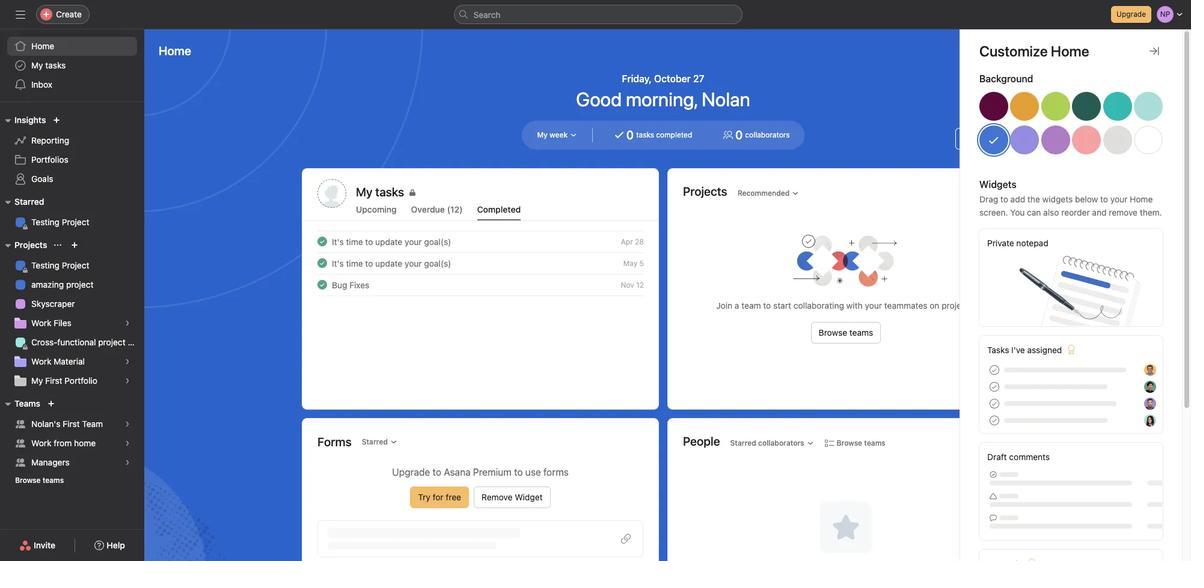 Task type: vqa. For each thing, say whether or not it's contained in the screenshot.


Task type: describe. For each thing, give the bounding box(es) containing it.
it's for may
[[332, 258, 344, 269]]

completed
[[656, 130, 692, 140]]

plan
[[128, 337, 144, 348]]

may 5
[[623, 259, 644, 268]]

new project or portfolio image
[[71, 242, 78, 249]]

upgrade for upgrade
[[1117, 10, 1146, 19]]

1 vertical spatial browse teams
[[837, 439, 886, 448]]

skyscraper
[[31, 299, 75, 309]]

help button
[[87, 535, 133, 557]]

1 vertical spatial teams
[[864, 439, 886, 448]]

overdue (12) button
[[411, 204, 463, 221]]

0 vertical spatial teams
[[850, 328, 873, 338]]

private notepad
[[987, 238, 1049, 248]]

browse teams inside teams element
[[15, 476, 64, 485]]

project for first testing project link from the bottom of the page
[[62, 260, 89, 271]]

to left the asana
[[433, 467, 441, 478]]

recommended button
[[732, 185, 805, 202]]

portfolio
[[65, 376, 97, 386]]

forms
[[318, 435, 352, 449]]

5
[[640, 259, 644, 268]]

bug fixes
[[332, 280, 369, 290]]

tasks i've assigned
[[987, 345, 1062, 355]]

free
[[446, 493, 461, 503]]

try for free
[[418, 493, 461, 503]]

completed checkbox for apr 28
[[315, 235, 330, 249]]

to left start
[[763, 301, 771, 311]]

managers
[[31, 458, 70, 468]]

global element
[[0, 29, 144, 102]]

insights button
[[0, 113, 46, 127]]

nolan's first team
[[31, 419, 103, 429]]

tasks completed
[[636, 130, 692, 140]]

customize home
[[980, 43, 1089, 60]]

show options, current sort, top image
[[54, 242, 62, 249]]

you
[[1010, 207, 1025, 218]]

see details, work from home image
[[124, 440, 131, 447]]

your inside drag to add the widgets below to your home screen. you can also reorder and remove them.
[[1111, 194, 1128, 204]]

amazing
[[31, 280, 64, 290]]

nov
[[621, 281, 634, 290]]

insights
[[14, 115, 46, 125]]

material
[[54, 357, 85, 367]]

with
[[847, 301, 863, 311]]

remove widget
[[482, 493, 543, 503]]

time for apr
[[346, 237, 363, 247]]

to up and
[[1101, 194, 1108, 204]]

starred element
[[0, 191, 144, 235]]

0 vertical spatial projects
[[683, 184, 727, 198]]

home inside drag to add the widgets below to your home screen. you can also reorder and remove them.
[[1130, 194, 1153, 204]]

1 vertical spatial starred button
[[356, 434, 403, 451]]

background
[[980, 73, 1033, 84]]

amazing project
[[31, 280, 93, 290]]

testing inside starred element
[[31, 217, 60, 227]]

(12)
[[447, 204, 463, 215]]

27
[[693, 73, 704, 84]]

customize
[[975, 134, 1016, 144]]

goal(s) for may
[[424, 258, 451, 269]]

work from home
[[31, 438, 96, 449]]

testing project for testing project link inside the starred element
[[31, 217, 89, 227]]

them.
[[1140, 207, 1162, 218]]

can
[[1027, 207, 1041, 218]]

0 vertical spatial starred button
[[0, 195, 44, 209]]

completed image for apr 28
[[315, 235, 330, 249]]

premium
[[473, 467, 512, 478]]

work for work from home
[[31, 438, 51, 449]]

first for nolan's
[[63, 419, 80, 429]]

team
[[82, 419, 103, 429]]

create button
[[36, 5, 90, 24]]

private
[[987, 238, 1014, 248]]

projects element
[[0, 235, 144, 393]]

widget
[[515, 493, 543, 503]]

amazing project link
[[7, 275, 137, 295]]

collaborators inside dropdown button
[[758, 439, 804, 448]]

0 vertical spatial browse teams
[[819, 328, 873, 338]]

completed checkbox for may 5
[[315, 256, 330, 271]]

28
[[635, 237, 644, 246]]

browse teams button inside teams element
[[10, 473, 69, 490]]

my for my first portfolio
[[31, 376, 43, 386]]

tasks inside global element
[[45, 60, 66, 70]]

recommended
[[738, 189, 790, 198]]

starred collaborators button
[[725, 435, 819, 452]]

1 vertical spatial browse teams button
[[819, 435, 891, 452]]

managers link
[[7, 453, 137, 473]]

help
[[107, 541, 125, 551]]

nolan's
[[31, 419, 60, 429]]

my tasks link
[[356, 184, 643, 201]]

people
[[683, 434, 720, 448]]

team
[[742, 301, 761, 311]]

collaborating
[[794, 301, 844, 311]]

completed
[[477, 204, 521, 215]]

teams
[[14, 399, 40, 409]]

work for work material
[[31, 357, 51, 367]]

apr 28
[[621, 237, 644, 246]]

it's time to update your goal(s) for apr 28
[[332, 237, 451, 247]]

work material
[[31, 357, 85, 367]]

project inside amazing project link
[[66, 280, 93, 290]]

goal(s) for apr
[[424, 237, 451, 247]]

create
[[56, 9, 82, 19]]

to left "use"
[[514, 467, 523, 478]]

start
[[773, 301, 791, 311]]

see details, work files image
[[124, 320, 131, 327]]

close customization pane image
[[1150, 46, 1159, 56]]

nov 12
[[621, 281, 644, 290]]

1 horizontal spatial starred
[[362, 438, 388, 447]]

my tasks
[[31, 60, 66, 70]]

upgrade to asana premium to use forms
[[392, 467, 569, 478]]

join
[[716, 301, 733, 311]]

reporting
[[31, 135, 69, 146]]

work for work files
[[31, 318, 51, 328]]

0 for collaborators
[[735, 128, 743, 142]]

0 for tasks completed
[[627, 128, 634, 142]]

see details, my first portfolio image
[[124, 378, 131, 385]]

forms
[[544, 467, 569, 478]]

to down "upcoming" button
[[365, 237, 373, 247]]

1 vertical spatial tasks
[[636, 130, 654, 140]]

starred collaborators
[[730, 439, 804, 448]]

from
[[54, 438, 72, 449]]

upgrade button
[[1111, 6, 1152, 23]]

completed image for may 5
[[315, 256, 330, 271]]



Task type: locate. For each thing, give the bounding box(es) containing it.
invite button
[[11, 535, 63, 557]]

first up work from home "link"
[[63, 419, 80, 429]]

0 vertical spatial my
[[31, 60, 43, 70]]

update for apr 28
[[375, 237, 402, 247]]

1 testing project link from the top
[[7, 213, 137, 232]]

first inside teams element
[[63, 419, 80, 429]]

2 completed checkbox from the top
[[315, 256, 330, 271]]

join a team to start collaborating with your teammates on projects.
[[716, 301, 976, 311]]

0 horizontal spatial starred button
[[0, 195, 44, 209]]

2 it's from the top
[[332, 258, 344, 269]]

friday, october 27 good morning, nolan
[[576, 73, 750, 111]]

invite
[[34, 541, 55, 551]]

0 vertical spatial tasks
[[45, 60, 66, 70]]

1 horizontal spatial projects
[[683, 184, 727, 198]]

my inside dropdown button
[[537, 130, 548, 140]]

comments
[[1009, 452, 1050, 462]]

upgrade
[[1117, 10, 1146, 19], [392, 467, 430, 478]]

overdue (12)
[[411, 204, 463, 215]]

tasks
[[987, 345, 1009, 355]]

projects inside projects dropdown button
[[14, 240, 47, 250]]

add profile photo image
[[318, 179, 346, 208]]

project up amazing project link
[[62, 260, 89, 271]]

project for testing project link inside the starred element
[[62, 217, 89, 227]]

it's
[[332, 237, 344, 247], [332, 258, 344, 269]]

your
[[1111, 194, 1128, 204], [405, 237, 422, 247], [405, 258, 422, 269], [865, 301, 882, 311]]

teams
[[850, 328, 873, 338], [864, 439, 886, 448], [43, 476, 64, 485]]

1 time from the top
[[346, 237, 363, 247]]

october
[[654, 73, 691, 84]]

nolan
[[702, 88, 750, 111]]

upcoming button
[[356, 204, 397, 221]]

apr 28 button
[[621, 237, 644, 246]]

1 horizontal spatial upgrade
[[1117, 10, 1146, 19]]

work files
[[31, 318, 71, 328]]

my first portfolio link
[[7, 372, 137, 391]]

2 vertical spatial browse teams button
[[10, 473, 69, 490]]

portfolios
[[31, 155, 68, 165]]

0 horizontal spatial upgrade
[[392, 467, 430, 478]]

0 vertical spatial it's time to update your goal(s)
[[332, 237, 451, 247]]

see details, nolan's first team image
[[124, 421, 131, 428]]

starred inside dropdown button
[[730, 439, 756, 448]]

1 completed checkbox from the top
[[315, 235, 330, 249]]

testing project link
[[7, 213, 137, 232], [7, 256, 137, 275]]

good
[[576, 88, 622, 111]]

0 vertical spatial time
[[346, 237, 363, 247]]

testing project up the show options, current sort, top image
[[31, 217, 89, 227]]

on projects.
[[930, 301, 976, 311]]

starred right people
[[730, 439, 756, 448]]

my week
[[537, 130, 568, 140]]

first inside projects element
[[45, 376, 62, 386]]

work material link
[[7, 352, 137, 372]]

0 vertical spatial browse teams button
[[811, 322, 881, 344]]

testing up the show options, current sort, top image
[[31, 217, 60, 227]]

completed button
[[477, 204, 521, 221]]

bug
[[332, 280, 347, 290]]

1 it's from the top
[[332, 237, 344, 247]]

0 vertical spatial collaborators
[[745, 130, 790, 140]]

0 horizontal spatial project
[[66, 280, 93, 290]]

starred down goals on the left of page
[[14, 197, 44, 207]]

0 vertical spatial testing project link
[[7, 213, 137, 232]]

notepad
[[1017, 238, 1049, 248]]

work from home link
[[7, 434, 137, 453]]

1 vertical spatial project
[[62, 260, 89, 271]]

time up bug fixes
[[346, 258, 363, 269]]

remove
[[1109, 207, 1138, 218]]

2 update from the top
[[375, 258, 402, 269]]

my up inbox
[[31, 60, 43, 70]]

background option group
[[980, 92, 1163, 159]]

2 vertical spatial my
[[31, 376, 43, 386]]

files
[[54, 318, 71, 328]]

1 horizontal spatial starred button
[[356, 434, 403, 451]]

1 vertical spatial projects
[[14, 240, 47, 250]]

2 vertical spatial completed image
[[315, 278, 330, 292]]

2 testing project link from the top
[[7, 256, 137, 275]]

project up the skyscraper link
[[66, 280, 93, 290]]

projects left recommended
[[683, 184, 727, 198]]

to left add
[[1001, 194, 1008, 204]]

1 vertical spatial completed checkbox
[[315, 256, 330, 271]]

1 vertical spatial project
[[98, 337, 125, 348]]

completed image
[[315, 235, 330, 249], [315, 256, 330, 271], [315, 278, 330, 292]]

see details, work material image
[[124, 358, 131, 366]]

0 vertical spatial it's
[[332, 237, 344, 247]]

2 goal(s) from the top
[[424, 258, 451, 269]]

cross-functional project plan link
[[7, 333, 144, 352]]

drag to add the widgets below to your home screen. you can also reorder and remove them.
[[980, 194, 1162, 218]]

1 vertical spatial testing project link
[[7, 256, 137, 275]]

starred right forms
[[362, 438, 388, 447]]

1 work from the top
[[31, 318, 51, 328]]

0 vertical spatial completed checkbox
[[315, 235, 330, 249]]

first for my
[[45, 376, 62, 386]]

browse teams
[[819, 328, 873, 338], [837, 439, 886, 448], [15, 476, 64, 485]]

work files link
[[7, 314, 137, 333]]

starred button down goals on the left of page
[[0, 195, 44, 209]]

update for may 5
[[375, 258, 402, 269]]

completed checkbox for nov 12
[[315, 278, 330, 292]]

testing project link down new project or portfolio image
[[7, 256, 137, 275]]

1 vertical spatial my
[[537, 130, 548, 140]]

screen.
[[980, 207, 1008, 218]]

1 completed image from the top
[[315, 235, 330, 249]]

browse inside teams element
[[15, 476, 41, 485]]

portfolios link
[[7, 150, 137, 170]]

my inside projects element
[[31, 376, 43, 386]]

0 vertical spatial project
[[62, 217, 89, 227]]

2 0 from the left
[[735, 128, 743, 142]]

teams button
[[0, 397, 40, 411]]

my week button
[[532, 127, 583, 144]]

remove
[[482, 493, 513, 503]]

1 horizontal spatial home
[[159, 44, 191, 58]]

1 vertical spatial testing
[[31, 260, 60, 271]]

2 testing project from the top
[[31, 260, 89, 271]]

testing project inside starred element
[[31, 217, 89, 227]]

0 vertical spatial testing
[[31, 217, 60, 227]]

use
[[525, 467, 541, 478]]

try for free button
[[410, 487, 469, 509]]

2 time from the top
[[346, 258, 363, 269]]

goals link
[[7, 170, 137, 189]]

0 vertical spatial upgrade
[[1117, 10, 1146, 19]]

testing project for first testing project link from the bottom of the page
[[31, 260, 89, 271]]

new image
[[53, 117, 60, 124]]

2 vertical spatial browse
[[15, 476, 41, 485]]

1 horizontal spatial first
[[63, 419, 80, 429]]

2 vertical spatial completed checkbox
[[315, 278, 330, 292]]

2 testing from the top
[[31, 260, 60, 271]]

widgets
[[1042, 194, 1073, 204]]

1 vertical spatial update
[[375, 258, 402, 269]]

my inside global element
[[31, 60, 43, 70]]

reporting link
[[7, 131, 137, 150]]

3 completed image from the top
[[315, 278, 330, 292]]

0 left "tasks completed"
[[627, 128, 634, 142]]

Completed checkbox
[[315, 235, 330, 249], [315, 256, 330, 271], [315, 278, 330, 292]]

Search tasks, projects, and more text field
[[454, 5, 742, 24]]

tasks up inbox
[[45, 60, 66, 70]]

drag
[[980, 194, 998, 204]]

it's time to update your goal(s) down "upcoming" button
[[332, 237, 451, 247]]

home
[[74, 438, 96, 449]]

project up new project or portfolio image
[[62, 217, 89, 227]]

nolan's first team link
[[7, 415, 137, 434]]

0 vertical spatial goal(s)
[[424, 237, 451, 247]]

0 horizontal spatial projects
[[14, 240, 47, 250]]

my left week
[[537, 130, 548, 140]]

hide sidebar image
[[16, 10, 25, 19]]

0 vertical spatial work
[[31, 318, 51, 328]]

work
[[31, 318, 51, 328], [31, 357, 51, 367], [31, 438, 51, 449]]

testing project
[[31, 217, 89, 227], [31, 260, 89, 271]]

draft comments
[[987, 452, 1050, 462]]

2 work from the top
[[31, 357, 51, 367]]

widgets
[[980, 179, 1017, 190]]

browse
[[819, 328, 847, 338], [837, 439, 862, 448], [15, 476, 41, 485]]

0 horizontal spatial home
[[31, 41, 54, 51]]

project
[[62, 217, 89, 227], [62, 260, 89, 271]]

nov 12 button
[[621, 281, 644, 290]]

1 testing from the top
[[31, 217, 60, 227]]

0 horizontal spatial first
[[45, 376, 62, 386]]

to
[[1001, 194, 1008, 204], [1101, 194, 1108, 204], [365, 237, 373, 247], [365, 258, 373, 269], [763, 301, 771, 311], [433, 467, 441, 478], [514, 467, 523, 478]]

upgrade for upgrade to asana premium to use forms
[[392, 467, 430, 478]]

it's time to update your goal(s) for may 5
[[332, 258, 451, 269]]

0 vertical spatial completed image
[[315, 235, 330, 249]]

1 vertical spatial testing project
[[31, 260, 89, 271]]

work inside 'link'
[[31, 357, 51, 367]]

the
[[1028, 194, 1040, 204]]

1 it's time to update your goal(s) from the top
[[332, 237, 451, 247]]

1 vertical spatial it's time to update your goal(s)
[[332, 258, 451, 269]]

first down work material
[[45, 376, 62, 386]]

project left plan
[[98, 337, 125, 348]]

my for my week
[[537, 130, 548, 140]]

0 vertical spatial project
[[66, 280, 93, 290]]

testing inside projects element
[[31, 260, 60, 271]]

2 project from the top
[[62, 260, 89, 271]]

0 horizontal spatial 0
[[627, 128, 634, 142]]

2 horizontal spatial home
[[1130, 194, 1153, 204]]

1 goal(s) from the top
[[424, 237, 451, 247]]

2 vertical spatial teams
[[43, 476, 64, 485]]

3 work from the top
[[31, 438, 51, 449]]

0 vertical spatial testing project
[[31, 217, 89, 227]]

starred button right forms
[[356, 434, 403, 451]]

project inside starred element
[[62, 217, 89, 227]]

2 completed image from the top
[[315, 256, 330, 271]]

0 vertical spatial first
[[45, 376, 62, 386]]

1 vertical spatial first
[[63, 419, 80, 429]]

work down cross-
[[31, 357, 51, 367]]

1 update from the top
[[375, 237, 402, 247]]

inbox
[[31, 79, 52, 90]]

my for my tasks
[[31, 60, 43, 70]]

asana
[[444, 467, 471, 478]]

see details, managers image
[[124, 459, 131, 467]]

0 horizontal spatial tasks
[[45, 60, 66, 70]]

i've
[[1012, 345, 1025, 355]]

browse teams image
[[48, 401, 55, 408]]

upgrade inside button
[[1117, 10, 1146, 19]]

0 horizontal spatial starred
[[14, 197, 44, 207]]

time down "upcoming" button
[[346, 237, 363, 247]]

3 completed checkbox from the top
[[315, 278, 330, 292]]

1 0 from the left
[[627, 128, 634, 142]]

1 vertical spatial completed image
[[315, 256, 330, 271]]

home inside home "link"
[[31, 41, 54, 51]]

teams element
[[0, 393, 144, 492]]

testing project inside projects element
[[31, 260, 89, 271]]

1 vertical spatial collaborators
[[758, 439, 804, 448]]

0 vertical spatial browse
[[819, 328, 847, 338]]

1 vertical spatial browse
[[837, 439, 862, 448]]

time for may
[[346, 258, 363, 269]]

cross-
[[31, 337, 57, 348]]

1 horizontal spatial project
[[98, 337, 125, 348]]

for
[[433, 493, 444, 503]]

work down "nolan's"
[[31, 438, 51, 449]]

work inside "link"
[[31, 438, 51, 449]]

projects left the show options, current sort, top image
[[14, 240, 47, 250]]

1 horizontal spatial 0
[[735, 128, 743, 142]]

apr
[[621, 237, 633, 246]]

my tasks
[[356, 185, 404, 199]]

assigned
[[1027, 345, 1062, 355]]

testing project link inside starred element
[[7, 213, 137, 232]]

1 vertical spatial time
[[346, 258, 363, 269]]

it's for apr
[[332, 237, 344, 247]]

home
[[31, 41, 54, 51], [159, 44, 191, 58], [1130, 194, 1153, 204]]

2 vertical spatial work
[[31, 438, 51, 449]]

1 project from the top
[[62, 217, 89, 227]]

1 horizontal spatial tasks
[[636, 130, 654, 140]]

to up fixes
[[365, 258, 373, 269]]

my up teams at the bottom of the page
[[31, 376, 43, 386]]

1 vertical spatial work
[[31, 357, 51, 367]]

0 down nolan
[[735, 128, 743, 142]]

1 testing project from the top
[[31, 217, 89, 227]]

inbox link
[[7, 75, 137, 94]]

week
[[550, 130, 568, 140]]

2 it's time to update your goal(s) from the top
[[332, 258, 451, 269]]

1 vertical spatial upgrade
[[392, 467, 430, 478]]

1 vertical spatial goal(s)
[[424, 258, 451, 269]]

a
[[735, 301, 739, 311]]

projects button
[[0, 238, 47, 253]]

completed image for nov 12
[[315, 278, 330, 292]]

it's time to update your goal(s) up fixes
[[332, 258, 451, 269]]

and
[[1092, 207, 1107, 218]]

tasks left the completed
[[636, 130, 654, 140]]

1 vertical spatial it's
[[332, 258, 344, 269]]

work up cross-
[[31, 318, 51, 328]]

starred
[[14, 197, 44, 207], [362, 438, 388, 447], [730, 439, 756, 448]]

testing project link up new project or portfolio image
[[7, 213, 137, 232]]

project inside cross-functional project plan link
[[98, 337, 125, 348]]

functional
[[57, 337, 96, 348]]

reorder
[[1062, 207, 1090, 218]]

insights element
[[0, 109, 144, 191]]

testing up amazing
[[31, 260, 60, 271]]

testing project up 'amazing project'
[[31, 260, 89, 271]]

2 vertical spatial browse teams
[[15, 476, 64, 485]]

goals
[[31, 174, 53, 184]]

2 horizontal spatial starred
[[730, 439, 756, 448]]

0 vertical spatial update
[[375, 237, 402, 247]]



